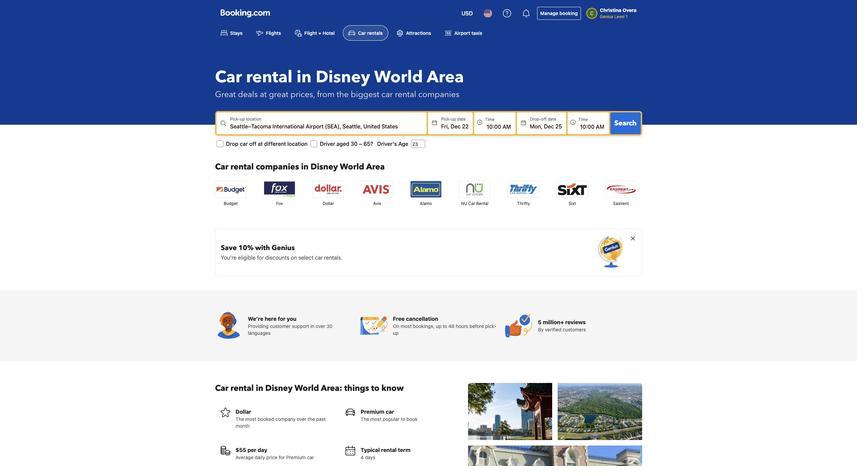 Task type: vqa. For each thing, say whether or not it's contained in the screenshot.
Homes Apartments Resorts Villas Hostels B&Bs Guest houses
no



Task type: locate. For each thing, give the bounding box(es) containing it.
2 the from the left
[[361, 417, 369, 423]]

location
[[246, 117, 261, 122], [287, 141, 308, 147]]

providing
[[248, 324, 269, 330]]

0 horizontal spatial to
[[371, 383, 380, 395]]

genius inside save 10% with genius you're eligible for discounts on select car rentals.
[[272, 244, 295, 253]]

car rentals link
[[343, 25, 388, 41]]

age
[[398, 141, 408, 147]]

cancellation
[[406, 316, 438, 322]]

pick- up drop
[[230, 117, 240, 122]]

date up "22"
[[457, 117, 466, 122]]

million+
[[543, 320, 564, 326]]

1 horizontal spatial world
[[340, 162, 364, 173]]

to left know
[[371, 383, 380, 395]]

in inside car rental in disney world area great deals at great prices, from the biggest car rental companies
[[297, 66, 312, 89]]

customer
[[270, 324, 291, 330]]

30 right support
[[327, 324, 333, 330]]

we're here for you image
[[215, 313, 242, 340]]

1 vertical spatial over
[[297, 417, 306, 423]]

location right different
[[287, 141, 308, 147]]

0 horizontal spatial the
[[308, 417, 315, 423]]

$55
[[236, 448, 246, 454]]

for right price
[[279, 455, 285, 461]]

to left the 'book'
[[401, 417, 405, 423]]

the inside car rental in disney world area great deals at great prices, from the biggest car rental companies
[[337, 89, 349, 100]]

0 vertical spatial premium
[[361, 409, 384, 416]]

2 date from the left
[[548, 117, 556, 122]]

over right support
[[316, 324, 325, 330]]

the for premium car
[[361, 417, 369, 423]]

to inside free cancellation on most bookings, up to 48 hours before pick- up
[[443, 324, 447, 330]]

0 vertical spatial for
[[257, 255, 264, 261]]

date for 22
[[457, 117, 466, 122]]

1 horizontal spatial 30
[[351, 141, 358, 147]]

1 vertical spatial genius
[[272, 244, 295, 253]]

1 horizontal spatial over
[[316, 324, 325, 330]]

manage
[[540, 10, 558, 16]]

to left 48
[[443, 324, 447, 330]]

for inside save 10% with genius you're eligible for discounts on select car rentals.
[[257, 255, 264, 261]]

know
[[382, 383, 404, 395]]

0 horizontal spatial the
[[236, 417, 244, 423]]

world
[[374, 66, 423, 89], [340, 162, 364, 173], [295, 383, 319, 395]]

dollar up the 'month'
[[236, 409, 251, 416]]

a beautiful view of disney world area image
[[468, 446, 642, 467]]

1 horizontal spatial companies
[[418, 89, 460, 100]]

most up the 'month'
[[245, 417, 256, 423]]

avis
[[373, 201, 381, 206]]

flight
[[304, 30, 317, 36]]

0 vertical spatial over
[[316, 324, 325, 330]]

0 vertical spatial dollar
[[323, 201, 334, 206]]

1 dec from the left
[[451, 124, 461, 130]]

1 date from the left
[[457, 117, 466, 122]]

most inside free cancellation on most bookings, up to 48 hours before pick- up
[[401, 324, 412, 330]]

0 horizontal spatial dec
[[451, 124, 461, 130]]

fox
[[276, 201, 283, 206]]

dec
[[451, 124, 461, 130], [544, 124, 554, 130]]

at inside car rental in disney world area great deals at great prices, from the biggest car rental companies
[[260, 89, 267, 100]]

2 pick- from the left
[[441, 117, 451, 122]]

0 vertical spatial world
[[374, 66, 423, 89]]

genius
[[600, 14, 613, 19], [272, 244, 295, 253]]

for down with
[[257, 255, 264, 261]]

companies up fri,
[[418, 89, 460, 100]]

date up 25
[[548, 117, 556, 122]]

1 horizontal spatial the
[[337, 89, 349, 100]]

world for area:
[[295, 383, 319, 395]]

2 vertical spatial for
[[279, 455, 285, 461]]

0 horizontal spatial world
[[295, 383, 319, 395]]

off right drop
[[249, 141, 256, 147]]

search
[[614, 119, 637, 128]]

30 inside 'we're here for you providing customer support in over 30 languages'
[[327, 324, 333, 330]]

disney up company
[[265, 383, 293, 395]]

1 horizontal spatial dec
[[544, 124, 554, 130]]

pick-
[[230, 117, 240, 122], [441, 117, 451, 122]]

1 vertical spatial 30
[[327, 324, 333, 330]]

the
[[337, 89, 349, 100], [308, 417, 315, 423]]

for
[[257, 255, 264, 261], [278, 316, 286, 322], [279, 455, 285, 461]]

1 horizontal spatial pick-
[[441, 117, 451, 122]]

up
[[240, 117, 245, 122], [451, 117, 456, 122], [436, 324, 442, 330], [393, 331, 399, 336]]

0 vertical spatial disney
[[316, 66, 370, 89]]

0 horizontal spatial dollar
[[236, 409, 251, 416]]

1 horizontal spatial the
[[361, 417, 369, 423]]

genius down christina
[[600, 14, 613, 19]]

most for premium car
[[370, 417, 381, 423]]

the most booked company over the past month
[[236, 417, 326, 430]]

30 left –
[[351, 141, 358, 147]]

select
[[298, 255, 313, 261]]

stays link
[[215, 25, 248, 41]]

car rental companies in disney world area
[[215, 162, 385, 173]]

10%
[[238, 244, 254, 253]]

off up "mon,"
[[541, 117, 547, 122]]

0 horizontal spatial pick-
[[230, 117, 240, 122]]

fox logo image
[[264, 181, 295, 198]]

term
[[398, 448, 411, 454]]

you're
[[221, 255, 237, 261]]

on
[[291, 255, 297, 261]]

rental for world
[[231, 162, 254, 173]]

a beautiful view of kissimmee – a popular city among our users image
[[558, 384, 642, 441]]

1 vertical spatial for
[[278, 316, 286, 322]]

christina overa genius level 1
[[600, 7, 637, 19]]

a beautiful view of orlando – a popular city among our users image
[[468, 384, 552, 441]]

5 million+ reviews image
[[505, 313, 533, 340]]

most right 'on'
[[401, 324, 412, 330]]

1 horizontal spatial off
[[541, 117, 547, 122]]

premium right price
[[286, 455, 306, 461]]

attractions
[[406, 30, 431, 36]]

easirent
[[613, 201, 629, 206]]

0 vertical spatial at
[[260, 89, 267, 100]]

disney for area:
[[265, 383, 293, 395]]

most down the premium car on the bottom of page
[[370, 417, 381, 423]]

easirent logo image
[[606, 181, 637, 198]]

airport taxis
[[454, 30, 482, 36]]

airport
[[454, 30, 470, 36]]

companies up fox logo at the left top
[[256, 162, 299, 173]]

0 horizontal spatial companies
[[256, 162, 299, 173]]

the right the from
[[337, 89, 349, 100]]

christina
[[600, 7, 622, 13]]

at left different
[[258, 141, 263, 147]]

at left great
[[260, 89, 267, 100]]

disney inside car rental in disney world area great deals at great prices, from the biggest car rental companies
[[316, 66, 370, 89]]

0 horizontal spatial over
[[297, 417, 306, 423]]

0 vertical spatial area
[[427, 66, 464, 89]]

0 vertical spatial companies
[[418, 89, 460, 100]]

2 vertical spatial world
[[295, 383, 319, 395]]

area:
[[321, 383, 342, 395]]

0 horizontal spatial most
[[245, 417, 256, 423]]

drop
[[226, 141, 238, 147]]

car inside car rental in disney world area great deals at great prices, from the biggest car rental companies
[[215, 66, 242, 89]]

car
[[358, 30, 366, 36], [215, 66, 242, 89], [215, 162, 229, 173], [468, 201, 475, 206], [215, 383, 229, 395]]

date for 25
[[548, 117, 556, 122]]

2 vertical spatial to
[[401, 417, 405, 423]]

0 vertical spatial the
[[337, 89, 349, 100]]

Driver's Age number field
[[411, 140, 425, 148]]

–
[[359, 141, 362, 147]]

2 horizontal spatial world
[[374, 66, 423, 89]]

2 horizontal spatial to
[[443, 324, 447, 330]]

0 horizontal spatial date
[[457, 117, 466, 122]]

2 horizontal spatial most
[[401, 324, 412, 330]]

aged
[[337, 141, 349, 147]]

dollar down dollar logo
[[323, 201, 334, 206]]

date inside pick-up date fri, dec 22
[[457, 117, 466, 122]]

disney up the from
[[316, 66, 370, 89]]

2 dec from the left
[[544, 124, 554, 130]]

1 horizontal spatial location
[[287, 141, 308, 147]]

companies
[[418, 89, 460, 100], [256, 162, 299, 173]]

car rental in disney world area: things to know
[[215, 383, 404, 395]]

1 horizontal spatial most
[[370, 417, 381, 423]]

thrifty logo image
[[508, 181, 539, 198]]

usd
[[462, 10, 473, 16]]

dec left "22"
[[451, 124, 461, 130]]

booking
[[560, 10, 578, 16]]

1 horizontal spatial area
[[427, 66, 464, 89]]

world inside car rental in disney world area great deals at great prices, from the biggest car rental companies
[[374, 66, 423, 89]]

hotel
[[323, 30, 335, 36]]

0 horizontal spatial genius
[[272, 244, 295, 253]]

1 vertical spatial premium
[[286, 455, 306, 461]]

flight + hotel
[[304, 30, 335, 36]]

dec inside drop-off date mon, dec 25
[[544, 124, 554, 130]]

genius up discounts
[[272, 244, 295, 253]]

0 vertical spatial genius
[[600, 14, 613, 19]]

car for area:
[[215, 383, 229, 395]]

the down the premium car on the bottom of page
[[361, 417, 369, 423]]

location down deals
[[246, 117, 261, 122]]

genius inside christina overa genius level 1
[[600, 14, 613, 19]]

premium
[[361, 409, 384, 416], [286, 455, 306, 461]]

search button
[[610, 113, 641, 135]]

1 pick- from the left
[[230, 117, 240, 122]]

1 vertical spatial world
[[340, 162, 364, 173]]

off inside drop-off date mon, dec 25
[[541, 117, 547, 122]]

the up the 'month'
[[236, 417, 244, 423]]

over right company
[[297, 417, 306, 423]]

budget
[[224, 201, 238, 206]]

rentals.
[[324, 255, 343, 261]]

0 horizontal spatial location
[[246, 117, 261, 122]]

1 vertical spatial to
[[371, 383, 380, 395]]

fri,
[[441, 124, 449, 130]]

0 vertical spatial to
[[443, 324, 447, 330]]

1 horizontal spatial genius
[[600, 14, 613, 19]]

car
[[381, 89, 393, 100], [240, 141, 248, 147], [315, 255, 323, 261], [386, 409, 394, 416], [307, 455, 314, 461]]

0 horizontal spatial area
[[366, 162, 385, 173]]

1 vertical spatial the
[[308, 417, 315, 423]]

up inside pick-up date fri, dec 22
[[451, 117, 456, 122]]

1 vertical spatial off
[[249, 141, 256, 147]]

pick-up location
[[230, 117, 261, 122]]

pick- up fri,
[[441, 117, 451, 122]]

2 vertical spatial disney
[[265, 383, 293, 395]]

dec inside pick-up date fri, dec 22
[[451, 124, 461, 130]]

area
[[427, 66, 464, 89], [366, 162, 385, 173]]

deals
[[238, 89, 258, 100]]

date inside drop-off date mon, dec 25
[[548, 117, 556, 122]]

pick- inside pick-up date fri, dec 22
[[441, 117, 451, 122]]

off
[[541, 117, 547, 122], [249, 141, 256, 147]]

month
[[236, 424, 250, 430]]

premium up the most popular to book
[[361, 409, 384, 416]]

1 the from the left
[[236, 417, 244, 423]]

driver aged 30 – 65?
[[320, 141, 373, 147]]

0 vertical spatial off
[[541, 117, 547, 122]]

the inside the most booked company over the past month
[[236, 417, 244, 423]]

alamo
[[420, 201, 432, 206]]

company
[[275, 417, 296, 423]]

dec left 25
[[544, 124, 554, 130]]

car inside save 10% with genius you're eligible for discounts on select car rentals.
[[315, 255, 323, 261]]

most inside the most booked company over the past month
[[245, 417, 256, 423]]

1 vertical spatial area
[[366, 162, 385, 173]]

1
[[626, 14, 628, 19]]

the
[[236, 417, 244, 423], [361, 417, 369, 423]]

+
[[318, 30, 321, 36]]

world for area
[[374, 66, 423, 89]]

drop-off date mon, dec 25
[[530, 117, 562, 130]]

disney up dollar logo
[[311, 162, 338, 173]]

30
[[351, 141, 358, 147], [327, 324, 333, 330]]

for up customer
[[278, 316, 286, 322]]

0 vertical spatial 30
[[351, 141, 358, 147]]

avis logo image
[[362, 181, 393, 198]]

dollar logo image
[[313, 181, 344, 198]]

0 horizontal spatial 30
[[327, 324, 333, 330]]

0 horizontal spatial off
[[249, 141, 256, 147]]

1 horizontal spatial date
[[548, 117, 556, 122]]

the left past
[[308, 417, 315, 423]]

pick- for pick-up date fri, dec 22
[[441, 117, 451, 122]]



Task type: describe. For each thing, give the bounding box(es) containing it.
rental for area:
[[231, 383, 254, 395]]

on
[[393, 324, 399, 330]]

companies inside car rental in disney world area great deals at great prices, from the biggest car rental companies
[[418, 89, 460, 100]]

daily
[[255, 455, 265, 461]]

flights
[[266, 30, 281, 36]]

22
[[462, 124, 469, 130]]

1 vertical spatial at
[[258, 141, 263, 147]]

nu
[[461, 201, 467, 206]]

with
[[255, 244, 270, 253]]

car for world
[[215, 162, 229, 173]]

day
[[258, 448, 267, 454]]

$55 per day
[[236, 448, 267, 454]]

past
[[316, 417, 326, 423]]

nu car rental logo image
[[459, 181, 490, 198]]

1 vertical spatial dollar
[[236, 409, 251, 416]]

we're here for you providing customer support in over 30 languages
[[248, 316, 333, 336]]

free cancellation image
[[360, 313, 388, 340]]

1 horizontal spatial premium
[[361, 409, 384, 416]]

booked
[[258, 417, 274, 423]]

1 horizontal spatial to
[[401, 417, 405, 423]]

the most popular to book
[[361, 417, 418, 423]]

customers
[[563, 327, 586, 333]]

you
[[287, 316, 296, 322]]

dec for 22
[[451, 124, 461, 130]]

flight + hotel link
[[289, 25, 340, 41]]

support
[[292, 324, 309, 330]]

great
[[215, 89, 236, 100]]

stays
[[230, 30, 243, 36]]

over inside 'we're here for you providing customer support in over 30 languages'
[[316, 324, 325, 330]]

eligible
[[238, 255, 256, 261]]

4 days
[[361, 455, 375, 461]]

free cancellation on most bookings, up to 48 hours before pick- up
[[393, 316, 496, 336]]

usd button
[[457, 5, 477, 22]]

hours
[[456, 324, 468, 330]]

flights link
[[251, 25, 287, 41]]

verified
[[545, 327, 561, 333]]

drop car off at different location
[[226, 141, 308, 147]]

driver
[[320, 141, 335, 147]]

attractions link
[[391, 25, 437, 41]]

most for dollar
[[245, 417, 256, 423]]

0 horizontal spatial premium
[[286, 455, 306, 461]]

booking.com online hotel reservations image
[[221, 9, 270, 17]]

sixt
[[569, 201, 576, 206]]

over inside the most booked company over the past month
[[297, 417, 306, 423]]

nu car rental
[[461, 201, 489, 206]]

driver's age
[[377, 141, 408, 147]]

car for area
[[215, 66, 242, 89]]

by
[[538, 327, 544, 333]]

car inside car rental in disney world area great deals at great prices, from the biggest car rental companies
[[381, 89, 393, 100]]

popular
[[383, 417, 400, 423]]

1 vertical spatial companies
[[256, 162, 299, 173]]

typical
[[361, 448, 380, 454]]

before
[[470, 324, 484, 330]]

1 vertical spatial disney
[[311, 162, 338, 173]]

drop-
[[530, 117, 541, 122]]

biggest
[[351, 89, 379, 100]]

rentals
[[367, 30, 383, 36]]

the inside the most booked company over the past month
[[308, 417, 315, 423]]

area inside car rental in disney world area great deals at great prices, from the biggest car rental companies
[[427, 66, 464, 89]]

overa
[[623, 7, 637, 13]]

pick-
[[485, 324, 496, 330]]

pick-up date fri, dec 22
[[441, 117, 469, 130]]

the for dollar
[[236, 417, 244, 423]]

great
[[269, 89, 288, 100]]

Pick-up location field
[[230, 123, 427, 131]]

car rentals
[[358, 30, 383, 36]]

free
[[393, 316, 405, 322]]

4
[[361, 455, 364, 461]]

languages
[[248, 331, 271, 336]]

airport taxis link
[[439, 25, 488, 41]]

0 vertical spatial location
[[246, 117, 261, 122]]

rental
[[476, 201, 489, 206]]

bookings,
[[413, 324, 435, 330]]

manage booking
[[540, 10, 578, 16]]

budget logo image
[[215, 181, 246, 198]]

taxis
[[472, 30, 482, 36]]

25
[[555, 124, 562, 130]]

1 horizontal spatial dollar
[[323, 201, 334, 206]]

manage booking link
[[537, 7, 581, 20]]

driver's
[[377, 141, 397, 147]]

reviews
[[565, 320, 586, 326]]

48
[[449, 324, 455, 330]]

for inside 'we're here for you providing customer support in over 30 languages'
[[278, 316, 286, 322]]

discounts
[[265, 255, 289, 261]]

book
[[407, 417, 418, 423]]

different
[[264, 141, 286, 147]]

per
[[248, 448, 256, 454]]

sixt logo image
[[557, 181, 588, 198]]

typical rental term
[[361, 448, 411, 454]]

average
[[236, 455, 254, 461]]

things
[[344, 383, 369, 395]]

disney for area
[[316, 66, 370, 89]]

alamo logo image
[[411, 181, 441, 198]]

thrifty
[[517, 201, 530, 206]]

in inside 'we're here for you providing customer support in over 30 languages'
[[311, 324, 314, 330]]

prices,
[[290, 89, 315, 100]]

5 million+ reviews by verified customers
[[538, 320, 586, 333]]

65?
[[364, 141, 373, 147]]

1 vertical spatial location
[[287, 141, 308, 147]]

level
[[615, 14, 625, 19]]

rental for area
[[246, 66, 293, 89]]

dec for 25
[[544, 124, 554, 130]]

car rental in disney world area great deals at great prices, from the biggest car rental companies
[[215, 66, 464, 100]]

pick- for pick-up location
[[230, 117, 240, 122]]



